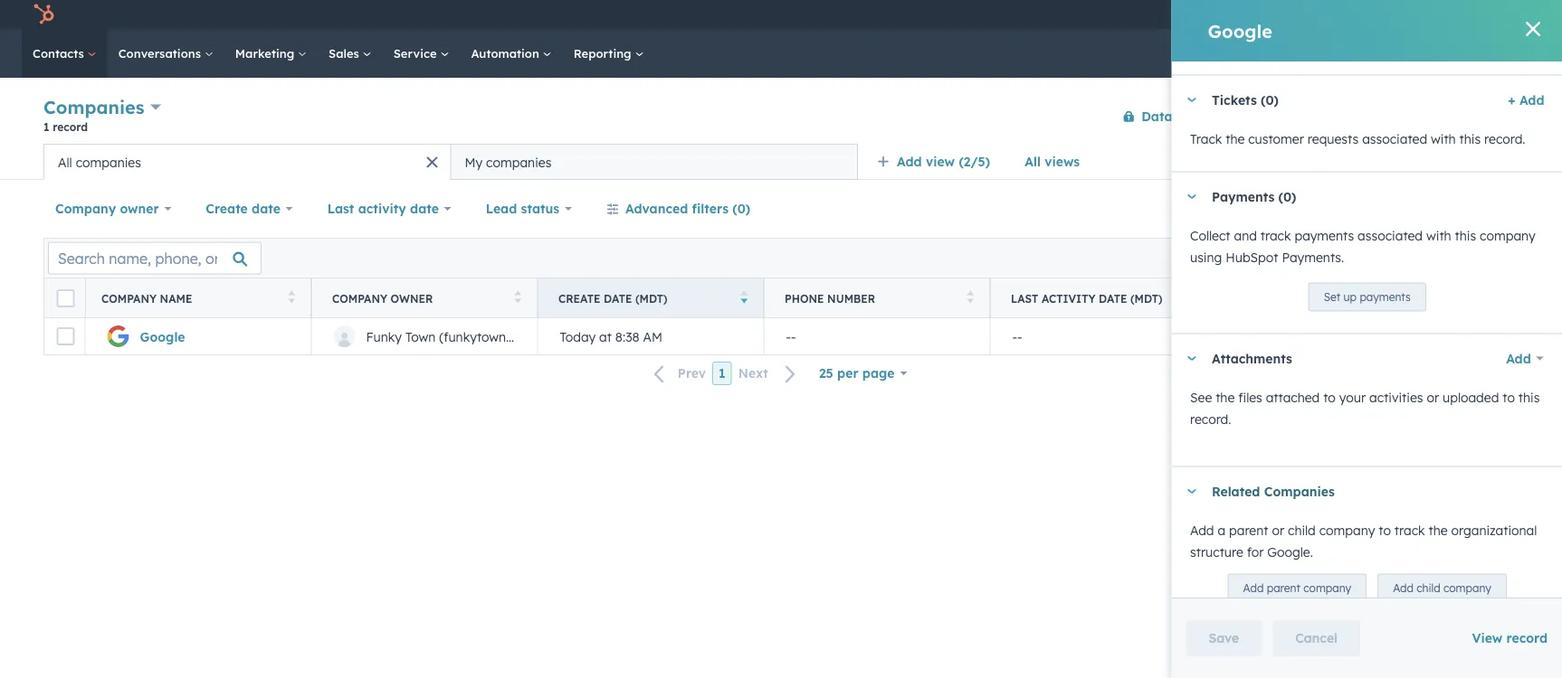 Task type: describe. For each thing, give the bounding box(es) containing it.
uploaded
[[1443, 390, 1499, 405]]

conversations
[[118, 46, 204, 61]]

the for track
[[1225, 131, 1245, 147]]

set up payments
[[1324, 290, 1411, 304]]

descending sort. press to sort ascending. image
[[741, 291, 748, 304]]

-- inside button
[[786, 329, 796, 345]]

see
[[1190, 390, 1212, 405]]

companies for my companies
[[486, 154, 552, 170]]

collect and track payments associated with this company using hubspot payments.
[[1190, 228, 1536, 265]]

1 horizontal spatial record.
[[1484, 131, 1525, 147]]

date inside create date popup button
[[252, 201, 281, 217]]

companies banner
[[43, 93, 1519, 144]]

caret image for tickets
[[1186, 98, 1197, 102]]

next
[[738, 366, 768, 382]]

help image
[[1362, 8, 1379, 24]]

save button
[[1186, 621, 1262, 657]]

all for all companies
[[58, 154, 72, 170]]

customer
[[1248, 131, 1304, 147]]

and
[[1234, 228, 1257, 243]]

data quality button
[[1111, 98, 1224, 134]]

1 record
[[43, 120, 88, 134]]

the inside add a parent or child company to track the organizational structure for google.
[[1428, 523, 1448, 539]]

add parent company
[[1243, 582, 1351, 596]]

google.
[[1267, 544, 1313, 560]]

0 horizontal spatial google
[[140, 329, 185, 345]]

per
[[837, 366, 859, 382]]

2 press to sort. image from the left
[[515, 291, 521, 304]]

companies inside popup button
[[43, 96, 144, 119]]

create date button
[[194, 191, 305, 227]]

add inside add 'popup button'
[[1506, 351, 1531, 367]]

company inside button
[[1443, 582, 1491, 596]]

-- button
[[764, 319, 990, 355]]

track inside the collect and track payments associated with this company using hubspot payments.
[[1260, 228, 1291, 243]]

search button
[[1515, 38, 1546, 69]]

related companies
[[1212, 484, 1335, 500]]

marketing link
[[224, 29, 318, 78]]

using
[[1190, 249, 1222, 265]]

up
[[1343, 290, 1357, 304]]

tickets (0)
[[1212, 92, 1279, 108]]

company inside popup button
[[55, 201, 116, 217]]

3 press to sort. element from the left
[[967, 291, 974, 306]]

close image
[[1526, 22, 1541, 36]]

parent inside add a parent or child company to track the organizational structure for google.
[[1229, 523, 1268, 539]]

1 button
[[713, 362, 732, 386]]

united states
[[1465, 329, 1546, 345]]

google link
[[140, 329, 185, 345]]

settings link
[[1389, 5, 1412, 24]]

1 press to sort. image from the left
[[288, 291, 295, 304]]

automation link
[[460, 29, 563, 78]]

set
[[1324, 290, 1340, 304]]

all companies
[[58, 154, 141, 170]]

status
[[521, 201, 560, 217]]

+
[[1508, 92, 1515, 108]]

prev button
[[643, 362, 713, 386]]

owner inside company owner popup button
[[120, 201, 159, 217]]

view record
[[1472, 631, 1548, 647]]

2 press to sort. element from the left
[[515, 291, 521, 306]]

your
[[1339, 390, 1366, 405]]

related
[[1212, 484, 1260, 500]]

2 horizontal spatial to
[[1503, 390, 1515, 405]]

united states button
[[1443, 319, 1562, 355]]

united
[[1465, 329, 1505, 345]]

today
[[560, 329, 596, 345]]

companies for all companies
[[76, 154, 141, 170]]

cancel
[[1296, 631, 1338, 647]]

export button
[[1357, 247, 1415, 270]]

filters
[[692, 201, 729, 217]]

reporting
[[574, 46, 635, 61]]

3 - from the left
[[1013, 329, 1018, 345]]

hubspot
[[1225, 249, 1278, 265]]

related companies button
[[1172, 467, 1544, 516]]

requests
[[1307, 131, 1359, 147]]

conversations link
[[107, 29, 224, 78]]

quality
[[1177, 108, 1223, 124]]

search image
[[1524, 47, 1537, 60]]

to inside add a parent or child company to track the organizational structure for google.
[[1379, 523, 1391, 539]]

payments.
[[1282, 249, 1344, 265]]

8:38
[[615, 329, 640, 345]]

date inside last activity date popup button
[[410, 201, 439, 217]]

calling icon button
[[1279, 2, 1310, 26]]

reporting link
[[563, 29, 655, 78]]

4 press to sort. element from the left
[[1420, 291, 1427, 306]]

track the customer requests associated with this record.
[[1190, 131, 1525, 147]]

companies inside dropdown button
[[1264, 484, 1335, 500]]

attached
[[1266, 390, 1320, 405]]

last activity date
[[327, 201, 439, 217]]

all companies button
[[43, 144, 451, 180]]

states
[[1508, 329, 1546, 345]]

activities
[[1369, 390, 1423, 405]]

calling icon image
[[1286, 7, 1303, 23]]

tickets
[[1212, 92, 1257, 108]]

company inside add a parent or child company to track the organizational structure for google.
[[1319, 523, 1375, 539]]

2 press to sort. image from the left
[[1420, 291, 1427, 304]]

hubspot link
[[22, 4, 68, 25]]

lead
[[486, 201, 517, 217]]

0 horizontal spatial to
[[1323, 390, 1336, 405]]

all views link
[[1013, 144, 1092, 180]]

1 - from the left
[[786, 329, 791, 345]]

funky
[[366, 329, 402, 345]]

create date
[[206, 201, 281, 217]]

1 (mdt) from the left
[[635, 292, 668, 306]]

caret image for attachments
[[1186, 357, 1197, 361]]

this for company
[[1455, 228, 1476, 243]]

add for add view (2/5)
[[897, 154, 922, 170]]

pagination navigation
[[643, 362, 807, 386]]

funky town (funkytownclown1@gmail.com)
[[366, 329, 625, 345]]

notifications image
[[1423, 8, 1439, 24]]

1 for 1 record
[[43, 120, 49, 134]]

2 (mdt) from the left
[[1131, 292, 1163, 306]]

parent inside button
[[1267, 582, 1300, 596]]

add for add parent company
[[1243, 582, 1264, 596]]

funky button
[[1450, 0, 1539, 29]]

contacts link
[[22, 29, 107, 78]]

upgrade
[[1210, 9, 1261, 24]]

add inside + add button
[[1519, 92, 1544, 108]]

service link
[[383, 29, 460, 78]]

a
[[1218, 523, 1225, 539]]

views
[[1045, 154, 1080, 170]]

attachments
[[1212, 351, 1292, 367]]

view record link
[[1472, 631, 1548, 647]]

page
[[863, 366, 895, 382]]

company owner inside popup button
[[55, 201, 159, 217]]

the for see
[[1215, 390, 1235, 405]]

1 vertical spatial owner
[[391, 292, 433, 306]]

with for record.
[[1431, 131, 1456, 147]]

marketplaces image
[[1324, 8, 1341, 24]]

company inside button
[[1303, 582, 1351, 596]]

companies button
[[43, 94, 161, 120]]



Task type: vqa. For each thing, say whether or not it's contained in the screenshot.
the right track
yes



Task type: locate. For each thing, give the bounding box(es) containing it.
company
[[55, 201, 116, 217], [101, 292, 157, 306], [332, 292, 388, 306]]

2 all from the left
[[58, 154, 72, 170]]

(2/5)
[[959, 154, 990, 170]]

lead status
[[486, 201, 560, 217]]

menu item
[[1274, 0, 1277, 29]]

0 horizontal spatial date
[[604, 292, 632, 306]]

tickets (0) button
[[1172, 75, 1501, 124]]

1 date from the left
[[252, 201, 281, 217]]

0 horizontal spatial track
[[1260, 228, 1291, 243]]

1 -- from the left
[[786, 329, 796, 345]]

0 vertical spatial last
[[327, 201, 354, 217]]

create for create date (mdt)
[[559, 292, 601, 306]]

0 horizontal spatial create
[[206, 201, 248, 217]]

1 horizontal spatial last
[[1011, 292, 1039, 306]]

view inside button
[[1299, 329, 1327, 345]]

associated right requests
[[1362, 131, 1427, 147]]

caret image for payments
[[1186, 195, 1197, 199]]

-- down the last activity date (mdt) at the top right
[[1013, 329, 1023, 345]]

1 vertical spatial last
[[1011, 292, 1039, 306]]

0 horizontal spatial 1
[[43, 120, 49, 134]]

1 inside button
[[719, 366, 726, 382]]

all for all views
[[1025, 154, 1041, 170]]

organizational
[[1451, 523, 1537, 539]]

1 horizontal spatial press to sort. image
[[515, 291, 521, 304]]

track inside add a parent or child company to track the organizational structure for google.
[[1394, 523, 1425, 539]]

am
[[643, 329, 663, 345]]

1 horizontal spatial companies
[[486, 154, 552, 170]]

add down add a parent or child company to track the organizational structure for google.
[[1393, 582, 1413, 596]]

0 horizontal spatial last
[[327, 201, 354, 217]]

1 vertical spatial this
[[1455, 228, 1476, 243]]

0 horizontal spatial press to sort. image
[[288, 291, 295, 304]]

caret image for related companies
[[1186, 490, 1197, 494]]

1 vertical spatial company owner
[[332, 292, 433, 306]]

activity
[[1042, 292, 1096, 306]]

1 caret image from the top
[[1186, 98, 1197, 102]]

0 vertical spatial the
[[1225, 131, 1245, 147]]

1 press to sort. image from the left
[[967, 291, 974, 304]]

0 vertical spatial google
[[1208, 19, 1273, 42]]

record. down "see"
[[1190, 411, 1231, 427]]

create
[[206, 201, 248, 217], [559, 292, 601, 306]]

company name
[[101, 292, 192, 306]]

1 vertical spatial associated
[[1358, 228, 1423, 243]]

0 vertical spatial 1
[[43, 120, 49, 134]]

caret image up "see"
[[1186, 357, 1197, 361]]

caret image
[[1186, 357, 1197, 361], [1186, 490, 1197, 494]]

0 horizontal spatial press to sort. image
[[967, 291, 974, 304]]

0 vertical spatial this
[[1459, 131, 1481, 147]]

add down states on the right of page
[[1506, 351, 1531, 367]]

(0) inside advanced filters (0) button
[[733, 201, 751, 217]]

all inside button
[[58, 154, 72, 170]]

sales
[[329, 46, 363, 61]]

0 horizontal spatial companies
[[76, 154, 141, 170]]

associated for payments
[[1358, 228, 1423, 243]]

my companies button
[[451, 144, 858, 180]]

or up google.
[[1272, 523, 1284, 539]]

hubspot image
[[33, 4, 54, 25]]

this for record.
[[1459, 131, 1481, 147]]

4 - from the left
[[1018, 329, 1023, 345]]

to right uploaded
[[1503, 390, 1515, 405]]

0 horizontal spatial view
[[1299, 329, 1327, 345]]

(0) inside tickets (0) dropdown button
[[1261, 92, 1279, 108]]

1 companies from the left
[[76, 154, 141, 170]]

0 vertical spatial owner
[[120, 201, 159, 217]]

collect
[[1190, 228, 1230, 243]]

prev
[[678, 366, 706, 382]]

mountain view
[[1239, 329, 1327, 345]]

0 vertical spatial record.
[[1484, 131, 1525, 147]]

add inside add child company button
[[1393, 582, 1413, 596]]

0 horizontal spatial payments
[[1294, 228, 1354, 243]]

menu containing funky
[[1178, 0, 1541, 29]]

associated
[[1362, 131, 1427, 147], [1358, 228, 1423, 243]]

1 down contacts
[[43, 120, 49, 134]]

1 horizontal spatial or
[[1427, 390, 1439, 405]]

child down add a parent or child company to track the organizational structure for google.
[[1417, 582, 1440, 596]]

-
[[786, 329, 791, 345], [791, 329, 796, 345], [1013, 329, 1018, 345], [1018, 329, 1023, 345]]

company left name
[[101, 292, 157, 306]]

1 right prev
[[719, 366, 726, 382]]

0 horizontal spatial --
[[786, 329, 796, 345]]

number
[[827, 292, 876, 306]]

0 horizontal spatial owner
[[120, 201, 159, 217]]

+ add
[[1508, 92, 1544, 108]]

last for last activity date (mdt)
[[1011, 292, 1039, 306]]

track down related companies dropdown button
[[1394, 523, 1425, 539]]

1 horizontal spatial record
[[1507, 631, 1548, 647]]

press to sort. element
[[288, 291, 295, 306], [515, 291, 521, 306], [967, 291, 974, 306], [1420, 291, 1427, 306]]

google right upgrade 'image'
[[1208, 19, 1273, 42]]

last inside popup button
[[327, 201, 354, 217]]

(0) for payments (0)
[[1278, 189, 1296, 205]]

0 vertical spatial caret image
[[1186, 357, 1197, 361]]

google
[[1208, 19, 1273, 42], [140, 329, 185, 345]]

2 companies from the left
[[486, 154, 552, 170]]

last left activity on the top right
[[1011, 292, 1039, 306]]

create inside popup button
[[206, 201, 248, 217]]

1 vertical spatial companies
[[1264, 484, 1335, 500]]

town
[[405, 329, 436, 345]]

save
[[1209, 631, 1240, 647]]

add parent company button
[[1228, 574, 1367, 603]]

1 vertical spatial or
[[1272, 523, 1284, 539]]

companies right my
[[486, 154, 552, 170]]

caret image
[[1186, 98, 1197, 102], [1186, 195, 1197, 199]]

(0) right filters
[[733, 201, 751, 217]]

parent up for
[[1229, 523, 1268, 539]]

phone
[[785, 292, 824, 306]]

1 vertical spatial track
[[1394, 523, 1425, 539]]

funky
[[1481, 7, 1512, 22]]

0 vertical spatial associated
[[1362, 131, 1427, 147]]

at
[[599, 329, 612, 345]]

(mdt)
[[635, 292, 668, 306], [1131, 292, 1163, 306]]

companies inside all companies button
[[76, 154, 141, 170]]

25 per page
[[819, 366, 895, 382]]

0 vertical spatial payments
[[1294, 228, 1354, 243]]

owner up search name, phone, or domain search field
[[120, 201, 159, 217]]

1 inside the companies banner
[[43, 120, 49, 134]]

date down all companies button
[[252, 201, 281, 217]]

caret image inside payments (0) dropdown button
[[1186, 195, 1197, 199]]

or right the activities
[[1427, 390, 1439, 405]]

caret image inside related companies dropdown button
[[1186, 490, 1197, 494]]

service
[[393, 46, 440, 61]]

1 horizontal spatial --
[[1013, 329, 1023, 345]]

all left views
[[1025, 154, 1041, 170]]

0 horizontal spatial date
[[252, 201, 281, 217]]

0 vertical spatial company owner
[[55, 201, 159, 217]]

1 vertical spatial view
[[1472, 631, 1503, 647]]

to down related companies dropdown button
[[1379, 523, 1391, 539]]

files
[[1238, 390, 1262, 405]]

all down 1 record
[[58, 154, 72, 170]]

structure
[[1190, 544, 1243, 560]]

caret image inside tickets (0) dropdown button
[[1186, 98, 1197, 102]]

add left a
[[1190, 523, 1214, 539]]

25
[[819, 366, 834, 382]]

or inside add a parent or child company to track the organizational structure for google.
[[1272, 523, 1284, 539]]

this inside see the files attached to your activities or uploaded to this record.
[[1518, 390, 1540, 405]]

1 horizontal spatial track
[[1394, 523, 1425, 539]]

1 horizontal spatial create
[[559, 292, 601, 306]]

companies up 1 record
[[43, 96, 144, 119]]

companies up google.
[[1264, 484, 1335, 500]]

2 caret image from the top
[[1186, 195, 1197, 199]]

upgrade image
[[1190, 8, 1207, 24]]

last activity date (mdt)
[[1011, 292, 1163, 306]]

create down all companies button
[[206, 201, 248, 217]]

funky town image
[[1461, 6, 1477, 23]]

add a parent or child company to track the organizational structure for google.
[[1190, 523, 1537, 560]]

1 vertical spatial google
[[140, 329, 185, 345]]

the
[[1225, 131, 1245, 147], [1215, 390, 1235, 405], [1428, 523, 1448, 539]]

my companies
[[465, 154, 552, 170]]

record. down +
[[1484, 131, 1525, 147]]

2 vertical spatial the
[[1428, 523, 1448, 539]]

the right "see"
[[1215, 390, 1235, 405]]

for
[[1247, 544, 1264, 560]]

company owner down all companies
[[55, 201, 159, 217]]

0 horizontal spatial record.
[[1190, 411, 1231, 427]]

1 horizontal spatial view
[[1472, 631, 1503, 647]]

payments right up
[[1360, 290, 1411, 304]]

press to sort. image
[[288, 291, 295, 304], [515, 291, 521, 304]]

1 vertical spatial caret image
[[1186, 195, 1197, 199]]

(mdt) right activity on the top right
[[1131, 292, 1163, 306]]

(0) up actions
[[1261, 92, 1279, 108]]

caret image inside attachments dropdown button
[[1186, 357, 1197, 361]]

child inside add a parent or child company to track the organizational structure for google.
[[1288, 523, 1316, 539]]

next button
[[732, 362, 807, 386]]

0 vertical spatial child
[[1288, 523, 1316, 539]]

company up funky
[[332, 292, 388, 306]]

the right track
[[1225, 131, 1245, 147]]

this inside the collect and track payments associated with this company using hubspot payments.
[[1455, 228, 1476, 243]]

phone number
[[785, 292, 876, 306]]

2 date from the left
[[1099, 292, 1127, 306]]

date
[[604, 292, 632, 306], [1099, 292, 1127, 306]]

name
[[160, 292, 192, 306]]

create up today
[[559, 292, 601, 306]]

menu
[[1178, 0, 1541, 29]]

column header
[[1443, 279, 1562, 319]]

the left organizational
[[1428, 523, 1448, 539]]

add child company
[[1393, 582, 1491, 596]]

all views
[[1025, 154, 1080, 170]]

funky town (funkytownclown1@gmail.com) button
[[311, 319, 625, 355]]

(0) right payments
[[1278, 189, 1296, 205]]

(funkytownclown1@gmail.com)
[[439, 329, 625, 345]]

record
[[53, 120, 88, 134], [1507, 631, 1548, 647]]

company down all companies
[[55, 201, 116, 217]]

1 vertical spatial record
[[1507, 631, 1548, 647]]

0 vertical spatial track
[[1260, 228, 1291, 243]]

0 vertical spatial caret image
[[1186, 98, 1197, 102]]

to left your
[[1323, 390, 1336, 405]]

payments up payments.
[[1294, 228, 1354, 243]]

mountain
[[1239, 329, 1295, 345]]

or
[[1427, 390, 1439, 405], [1272, 523, 1284, 539]]

1 horizontal spatial owner
[[391, 292, 433, 306]]

owner
[[120, 201, 159, 217], [391, 292, 433, 306]]

+ add button
[[1508, 89, 1544, 111]]

child inside button
[[1417, 582, 1440, 596]]

0 vertical spatial or
[[1427, 390, 1439, 405]]

view down set
[[1299, 329, 1327, 345]]

companies
[[76, 154, 141, 170], [486, 154, 552, 170]]

cancel button
[[1273, 621, 1360, 657]]

payments inside the collect and track payments associated with this company using hubspot payments.
[[1294, 228, 1354, 243]]

mountain view button
[[1217, 319, 1443, 355]]

track
[[1190, 131, 1222, 147]]

1 vertical spatial parent
[[1267, 582, 1300, 596]]

1 for 1
[[719, 366, 726, 382]]

advanced
[[625, 201, 688, 217]]

1 press to sort. element from the left
[[288, 291, 295, 306]]

add view (2/5) button
[[865, 144, 1013, 180]]

0 vertical spatial companies
[[43, 96, 144, 119]]

caret image left related
[[1186, 490, 1197, 494]]

2 caret image from the top
[[1186, 490, 1197, 494]]

child up google.
[[1288, 523, 1316, 539]]

companies inside the my companies button
[[486, 154, 552, 170]]

0 horizontal spatial all
[[58, 154, 72, 170]]

2 - from the left
[[791, 329, 796, 345]]

company inside the collect and track payments associated with this company using hubspot payments.
[[1480, 228, 1536, 243]]

activity
[[358, 201, 406, 217]]

0 vertical spatial create
[[206, 201, 248, 217]]

record inside the companies banner
[[53, 120, 88, 134]]

0 horizontal spatial (mdt)
[[635, 292, 668, 306]]

1 horizontal spatial 1
[[719, 366, 726, 382]]

set up payments link
[[1308, 283, 1426, 312]]

associated for requests
[[1362, 131, 1427, 147]]

0 vertical spatial view
[[1299, 329, 1327, 345]]

date up today at 8:38 am
[[604, 292, 632, 306]]

0 horizontal spatial child
[[1288, 523, 1316, 539]]

marketing
[[235, 46, 298, 61]]

create for create date
[[206, 201, 248, 217]]

last for last activity date
[[327, 201, 354, 217]]

1 vertical spatial the
[[1215, 390, 1235, 405]]

add down for
[[1243, 582, 1264, 596]]

caret image up quality
[[1186, 98, 1197, 102]]

last activity date button
[[316, 191, 463, 227]]

1 vertical spatial caret image
[[1186, 490, 1197, 494]]

settings image
[[1393, 8, 1409, 24]]

lead status button
[[474, 191, 584, 227]]

1 horizontal spatial google
[[1208, 19, 1273, 42]]

with inside the collect and track payments associated with this company using hubspot payments.
[[1426, 228, 1451, 243]]

0 vertical spatial record
[[53, 120, 88, 134]]

1 all from the left
[[1025, 154, 1041, 170]]

0 horizontal spatial companies
[[43, 96, 144, 119]]

0 horizontal spatial or
[[1272, 523, 1284, 539]]

record. inside see the files attached to your activities or uploaded to this record.
[[1190, 411, 1231, 427]]

1 horizontal spatial to
[[1379, 523, 1391, 539]]

add for add a parent or child company to track the organizational structure for google.
[[1190, 523, 1214, 539]]

descending sort. press to sort ascending. element
[[741, 291, 748, 306]]

Search HubSpot search field
[[1308, 38, 1530, 69]]

2 date from the left
[[410, 201, 439, 217]]

0 vertical spatial with
[[1431, 131, 1456, 147]]

associated up export
[[1358, 228, 1423, 243]]

attachments button
[[1172, 334, 1487, 383]]

actions
[[1250, 110, 1288, 123]]

2 vertical spatial this
[[1518, 390, 1540, 405]]

press to sort. image
[[967, 291, 974, 304], [1420, 291, 1427, 304]]

the inside see the files attached to your activities or uploaded to this record.
[[1215, 390, 1235, 405]]

date right activity
[[410, 201, 439, 217]]

see the files attached to your activities or uploaded to this record.
[[1190, 390, 1540, 427]]

payments (0)
[[1212, 189, 1296, 205]]

google down name
[[140, 329, 185, 345]]

1 vertical spatial payments
[[1360, 290, 1411, 304]]

1 date from the left
[[604, 292, 632, 306]]

record for 1 record
[[53, 120, 88, 134]]

companies up company owner popup button
[[76, 154, 141, 170]]

2 -- from the left
[[1013, 329, 1023, 345]]

1 horizontal spatial companies
[[1264, 484, 1335, 500]]

add left view
[[897, 154, 922, 170]]

associated inside the collect and track payments associated with this company using hubspot payments.
[[1358, 228, 1423, 243]]

marketplaces button
[[1313, 0, 1351, 29]]

(mdt) up am
[[635, 292, 668, 306]]

view down add child company button
[[1472, 631, 1503, 647]]

add child company button
[[1378, 574, 1507, 603]]

data quality
[[1142, 108, 1223, 124]]

1 vertical spatial 1
[[719, 366, 726, 382]]

add inside add view (2/5) popup button
[[897, 154, 922, 170]]

record for view record
[[1507, 631, 1548, 647]]

company owner up funky
[[332, 292, 433, 306]]

1 horizontal spatial all
[[1025, 154, 1041, 170]]

1 horizontal spatial date
[[1099, 292, 1127, 306]]

(0) for tickets (0)
[[1261, 92, 1279, 108]]

0 vertical spatial parent
[[1229, 523, 1268, 539]]

1 horizontal spatial child
[[1417, 582, 1440, 596]]

Search name, phone, or domain search field
[[48, 242, 262, 275]]

add right +
[[1519, 92, 1544, 108]]

1 vertical spatial record.
[[1190, 411, 1231, 427]]

add inside add parent company button
[[1243, 582, 1264, 596]]

-- down "phone"
[[786, 329, 796, 345]]

1 horizontal spatial company owner
[[332, 292, 433, 306]]

1 vertical spatial with
[[1426, 228, 1451, 243]]

add button
[[1494, 341, 1544, 377]]

owner up town
[[391, 292, 433, 306]]

0 horizontal spatial record
[[53, 120, 88, 134]]

track right and
[[1260, 228, 1291, 243]]

all
[[1025, 154, 1041, 170], [58, 154, 72, 170]]

1 horizontal spatial payments
[[1360, 290, 1411, 304]]

caret image up "collect" at the right of page
[[1186, 195, 1197, 199]]

1 vertical spatial child
[[1417, 582, 1440, 596]]

parent down google.
[[1267, 582, 1300, 596]]

1 horizontal spatial date
[[410, 201, 439, 217]]

1 caret image from the top
[[1186, 357, 1197, 361]]

0 horizontal spatial company owner
[[55, 201, 159, 217]]

date right activity on the top right
[[1099, 292, 1127, 306]]

with for company
[[1426, 228, 1451, 243]]

(0) inside payments (0) dropdown button
[[1278, 189, 1296, 205]]

1 horizontal spatial (mdt)
[[1131, 292, 1163, 306]]

1 vertical spatial create
[[559, 292, 601, 306]]

add for add child company
[[1393, 582, 1413, 596]]

last left activity
[[327, 201, 354, 217]]

or inside see the files attached to your activities or uploaded to this record.
[[1427, 390, 1439, 405]]

add inside add a parent or child company to track the organizational structure for google.
[[1190, 523, 1214, 539]]

1 horizontal spatial press to sort. image
[[1420, 291, 1427, 304]]



